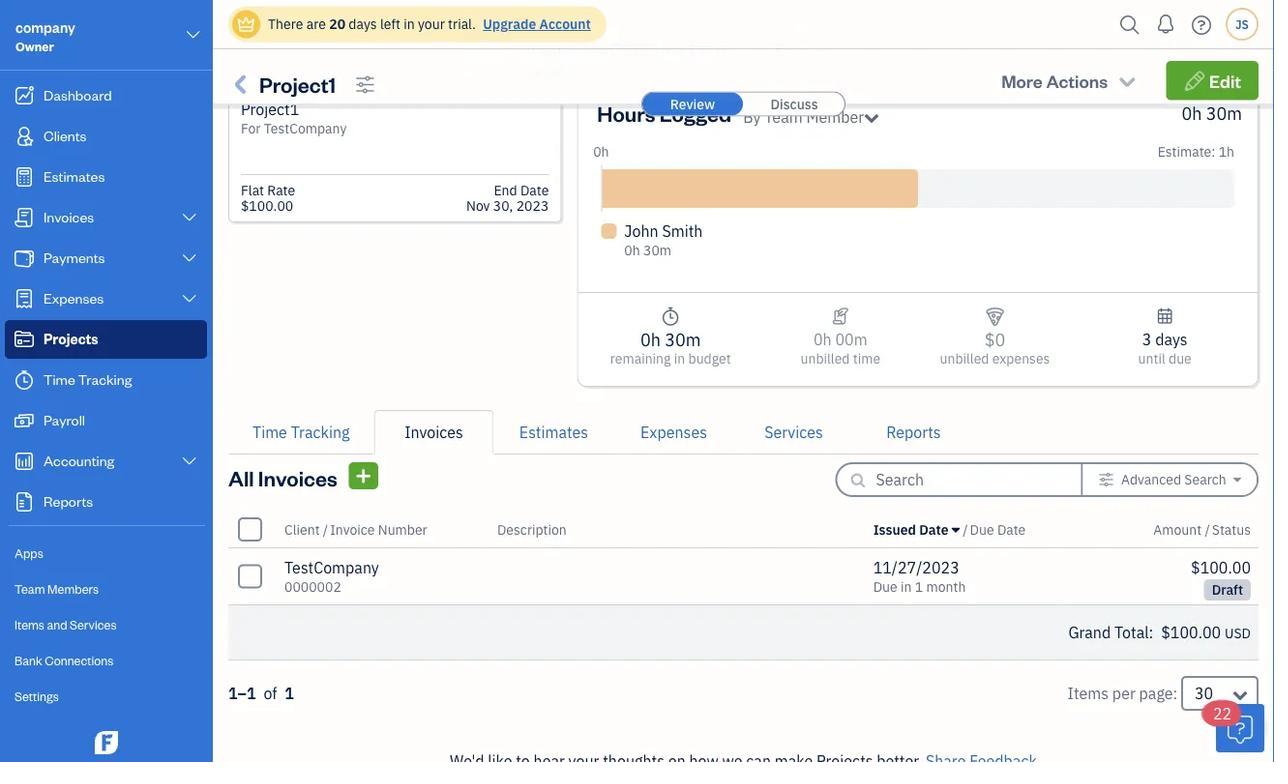 Task type: vqa. For each thing, say whether or not it's contained in the screenshot.
'$0 unbilled expenses'
yes



Task type: locate. For each thing, give the bounding box(es) containing it.
date for due date
[[998, 521, 1026, 539]]

js right go to help image
[[1236, 16, 1249, 32]]

0 vertical spatial chevron large down image
[[181, 251, 198, 266]]

items inside main element
[[15, 617, 44, 633]]

1 horizontal spatial services
[[765, 422, 823, 443]]

0 horizontal spatial js
[[254, 65, 272, 86]]

3 chevron large down image from the top
[[181, 454, 198, 469]]

js
[[1236, 16, 1249, 32], [254, 65, 272, 86]]

0 horizontal spatial date
[[521, 181, 549, 199]]

pencil image
[[1184, 71, 1206, 90]]

due inside 11/27/2023 due in 1 month
[[874, 578, 898, 596]]

date right caretdown image
[[998, 521, 1026, 539]]

$100.00 right :
[[1162, 623, 1222, 643]]

2 horizontal spatial invoices
[[405, 422, 463, 443]]

0 vertical spatial time tracking
[[44, 370, 132, 389]]

chevron large down image
[[184, 23, 202, 46], [181, 210, 198, 225]]

0 horizontal spatial expenses
[[44, 289, 104, 307]]

unbilled left "time"
[[801, 350, 850, 368]]

1 vertical spatial reports
[[44, 492, 93, 511]]

team inside field
[[765, 107, 803, 127]]

upgrade account link
[[479, 15, 591, 33]]

0 vertical spatial invoices link
[[5, 198, 207, 237]]

time tracking link down projects link
[[5, 361, 207, 400]]

time tracking up all invoices
[[253, 422, 350, 443]]

1 vertical spatial chevron large down image
[[181, 210, 198, 225]]

unbilled down expenses icon
[[940, 350, 990, 368]]

testcompany
[[264, 120, 347, 137], [285, 558, 379, 578]]

1 horizontal spatial estimates link
[[494, 410, 614, 455]]

2 vertical spatial 30m
[[665, 328, 701, 351]]

saved.
[[525, 61, 572, 82]]

1 vertical spatial due
[[874, 578, 898, 596]]

0 vertical spatial reports link
[[854, 410, 974, 455]]

settings for this project image
[[355, 73, 375, 96]]

invoice inside the invoice #0000002 has been saved.
[[525, 38, 578, 59]]

$100.00 up the draft at right bottom
[[1191, 558, 1251, 578]]

expenses down remaining
[[641, 422, 707, 443]]

review
[[670, 95, 715, 113]]

payroll
[[44, 411, 85, 429]]

1 vertical spatial chevron large down image
[[181, 291, 198, 307]]

flat
[[241, 181, 264, 199]]

estimates link inside main element
[[5, 158, 207, 196]]

chevron large down image inside accounting link
[[181, 454, 198, 469]]

by team member
[[743, 107, 864, 127]]

projects link
[[5, 320, 207, 359]]

1 horizontal spatial items
[[1068, 684, 1109, 704]]

0 horizontal spatial tracking
[[78, 370, 132, 389]]

invoice up saved.
[[525, 38, 578, 59]]

0 horizontal spatial invoices
[[44, 208, 94, 226]]

in
[[404, 15, 415, 33], [674, 350, 685, 368], [901, 578, 912, 596]]

issued
[[874, 521, 916, 539]]

items left 'and' at left
[[15, 617, 44, 633]]

project1 up rate at the top
[[241, 99, 299, 120]]

member
[[807, 107, 864, 127]]

1 horizontal spatial days
[[1156, 330, 1188, 350]]

expenses image
[[985, 305, 1005, 328]]

0h inside 0h 00m unbilled time
[[814, 330, 832, 350]]

unbilled inside 0h 00m unbilled time
[[801, 350, 850, 368]]

close image
[[770, 37, 788, 60]]

1 horizontal spatial unbilled
[[940, 350, 990, 368]]

0 vertical spatial hours logged
[[601, 50, 697, 70]]

1 vertical spatial days
[[1156, 330, 1188, 350]]

3 / from the left
[[1205, 521, 1210, 539]]

0 vertical spatial invoices
[[44, 208, 94, 226]]

payment image
[[13, 249, 36, 268]]

profitability button
[[745, 48, 825, 72]]

1 chevron large down image from the top
[[181, 251, 198, 266]]

invoices
[[44, 208, 94, 226], [405, 422, 463, 443], [258, 464, 337, 492]]

1 vertical spatial expenses link
[[614, 410, 734, 455]]

/ right caretdown image
[[963, 521, 968, 539]]

chart image
[[13, 452, 36, 471]]

1 horizontal spatial estimates
[[520, 422, 589, 443]]

1 vertical spatial invoices link
[[374, 410, 494, 455]]

reports up the search text field
[[887, 422, 941, 443]]

1 vertical spatial 30m
[[644, 241, 672, 259]]

0 vertical spatial testcompany
[[264, 120, 347, 137]]

0 vertical spatial estimates
[[44, 167, 105, 185]]

dashboard image
[[13, 86, 36, 105]]

due right caretdown image
[[970, 521, 994, 539]]

in left month
[[901, 578, 912, 596]]

expenses link up projects link
[[5, 280, 207, 318]]

0 horizontal spatial /
[[323, 521, 328, 539]]

tracking down projects link
[[78, 370, 132, 389]]

0h down pencil icon
[[1182, 102, 1202, 124]]

1 vertical spatial estimates link
[[494, 410, 614, 455]]

money image
[[13, 411, 36, 431]]

been
[[690, 38, 725, 59]]

dashboard link
[[5, 76, 207, 115]]

due down issued
[[874, 578, 898, 596]]

amount link
[[1154, 521, 1205, 539]]

30m inside "0h 30m remaining in budget"
[[665, 328, 701, 351]]

team members link
[[5, 573, 207, 607]]

date for issued date
[[920, 521, 949, 539]]

reports
[[887, 422, 941, 443], [44, 492, 93, 511]]

#0000002
[[582, 38, 657, 59]]

0h
[[1182, 102, 1202, 124], [593, 143, 609, 161], [625, 241, 640, 259], [641, 328, 661, 351], [814, 330, 832, 350]]

0h for 0h 30m remaining in budget
[[641, 328, 661, 351]]

crown image
[[236, 14, 256, 34]]

hours logged
[[601, 50, 697, 70], [597, 99, 732, 127]]

estimates
[[44, 167, 105, 185], [520, 422, 589, 443]]

actions
[[1047, 69, 1108, 92]]

0 vertical spatial time
[[44, 370, 75, 389]]

grand
[[1069, 623, 1111, 643]]

1 vertical spatial time tracking
[[253, 422, 350, 443]]

1 horizontal spatial 1
[[915, 578, 923, 596]]

0 horizontal spatial reports link
[[5, 483, 207, 522]]

2 chevron large down image from the top
[[181, 291, 198, 307]]

30m inside john smith 0h 30m
[[644, 241, 672, 259]]

resource center badge image
[[1217, 705, 1265, 753]]

invoices link
[[5, 198, 207, 237], [374, 410, 494, 455]]

hours down the invoice #0000002 has been saved.
[[597, 99, 656, 127]]

2 unbilled from the left
[[940, 350, 990, 368]]

0 horizontal spatial team
[[15, 581, 45, 597]]

1 horizontal spatial invoice
[[525, 38, 578, 59]]

reports link
[[854, 410, 974, 455], [5, 483, 207, 522]]

reports inside main element
[[44, 492, 93, 511]]

freshbooks image
[[91, 732, 122, 755]]

0 horizontal spatial 1
[[285, 684, 294, 704]]

time tracking
[[44, 370, 132, 389], [253, 422, 350, 443]]

team right by
[[765, 107, 803, 127]]

project1 up project1 for testcompany
[[259, 70, 336, 98]]

items and services link
[[5, 609, 207, 643]]

/ left "status" link at the right bottom of the page
[[1205, 521, 1210, 539]]

hours
[[601, 50, 643, 70], [597, 99, 656, 127]]

expenses down payments
[[44, 289, 104, 307]]

0 vertical spatial js
[[1236, 16, 1249, 32]]

1 / from the left
[[323, 521, 328, 539]]

time tracking link up all invoices
[[228, 410, 374, 455]]

and
[[47, 617, 67, 633]]

1 horizontal spatial invoices
[[258, 464, 337, 492]]

0h for 0h 00m unbilled time
[[814, 330, 832, 350]]

of
[[264, 684, 277, 704]]

projects image
[[228, 69, 255, 100]]

days
[[349, 15, 377, 33], [1156, 330, 1188, 350]]

2 horizontal spatial in
[[901, 578, 912, 596]]

1 horizontal spatial time tracking
[[253, 422, 350, 443]]

0 vertical spatial $100.00
[[241, 197, 293, 215]]

services down 0h 00m unbilled time
[[765, 422, 823, 443]]

2 horizontal spatial date
[[998, 521, 1026, 539]]

team down the "apps"
[[15, 581, 45, 597]]

0 vertical spatial estimates link
[[5, 158, 207, 196]]

reports link up the search text field
[[854, 410, 974, 455]]

time up all invoices
[[253, 422, 287, 443]]

company
[[15, 18, 75, 36]]

0h left smith
[[625, 241, 640, 259]]

1 vertical spatial js
[[254, 65, 272, 86]]

0 horizontal spatial time tracking
[[44, 370, 132, 389]]

0 horizontal spatial estimates link
[[5, 158, 207, 196]]

2 vertical spatial in
[[901, 578, 912, 596]]

date for end date nov 30, 2023
[[521, 181, 549, 199]]

0 vertical spatial reports
[[887, 422, 941, 443]]

client
[[285, 521, 320, 539]]

time right timer image
[[44, 370, 75, 389]]

date inside 'end date nov 30, 2023'
[[521, 181, 549, 199]]

0 vertical spatial 30m
[[1207, 102, 1243, 124]]

payments link
[[5, 239, 207, 278]]

there
[[268, 15, 303, 33]]

amount / status
[[1154, 521, 1251, 539]]

tracking up all invoices
[[291, 422, 350, 443]]

1 vertical spatial project1
[[241, 99, 299, 120]]

advanced search
[[1122, 471, 1227, 489]]

description
[[497, 521, 567, 539]]

Hours Logged Group By field
[[743, 105, 880, 129]]

company owner
[[15, 18, 75, 54]]

1–1 of 1
[[228, 684, 294, 704]]

0 horizontal spatial invoices link
[[5, 198, 207, 237]]

$100.00 down for
[[241, 197, 293, 215]]

0 vertical spatial project1
[[259, 70, 336, 98]]

0h left 00m in the right of the page
[[814, 330, 832, 350]]

due
[[970, 521, 994, 539], [874, 578, 898, 596]]

services right 'and' at left
[[70, 617, 117, 633]]

1 vertical spatial expenses
[[641, 422, 707, 443]]

more
[[1002, 69, 1043, 92]]

0h down the invoice #0000002 has been saved.
[[593, 143, 609, 161]]

0 horizontal spatial due
[[874, 578, 898, 596]]

1 vertical spatial reports link
[[5, 483, 207, 522]]

in left the budget
[[674, 350, 685, 368]]

0 vertical spatial tracking
[[78, 370, 132, 389]]

days right 20
[[349, 15, 377, 33]]

estimates link for top "invoices" link
[[5, 158, 207, 196]]

0h inside "0h 30m remaining in budget"
[[641, 328, 661, 351]]

date
[[521, 181, 549, 199], [920, 521, 949, 539], [998, 521, 1026, 539]]

date right end
[[521, 181, 549, 199]]

2 vertical spatial chevron large down image
[[181, 454, 198, 469]]

1 horizontal spatial js
[[1236, 16, 1249, 32]]

clients
[[44, 126, 87, 145]]

go to help image
[[1187, 10, 1217, 39]]

1 horizontal spatial /
[[963, 521, 968, 539]]

chevrondown image
[[1117, 71, 1139, 90]]

1 right 'of'
[[285, 684, 294, 704]]

1 vertical spatial time
[[253, 422, 287, 443]]

time
[[44, 370, 75, 389], [253, 422, 287, 443]]

2 horizontal spatial /
[[1205, 521, 1210, 539]]

0 vertical spatial hours
[[601, 50, 643, 70]]

items left per
[[1068, 684, 1109, 704]]

0 horizontal spatial expenses link
[[5, 280, 207, 318]]

/
[[323, 521, 328, 539], [963, 521, 968, 539], [1205, 521, 1210, 539]]

usd
[[1225, 625, 1251, 643]]

testcompany right for
[[264, 120, 347, 137]]

unbilled
[[801, 350, 850, 368], [940, 350, 990, 368]]

page:
[[1140, 684, 1178, 704]]

testcompany down the client / invoice number
[[285, 558, 379, 578]]

0 vertical spatial expenses link
[[5, 280, 207, 318]]

chevron large down image left flat rate $100.00
[[181, 210, 198, 225]]

project1
[[259, 70, 336, 98], [241, 99, 299, 120]]

more actions button
[[984, 61, 1155, 100]]

0 vertical spatial due
[[970, 521, 994, 539]]

1 horizontal spatial in
[[674, 350, 685, 368]]

chevron large down image inside "payments" link
[[181, 251, 198, 266]]

reports link down accounting link
[[5, 483, 207, 522]]

0 vertical spatial logged
[[647, 50, 697, 70]]

all invoices
[[228, 464, 337, 492]]

js button
[[1226, 8, 1259, 41]]

0h left the budget
[[641, 328, 661, 351]]

search
[[1185, 471, 1227, 489]]

bank connections
[[15, 653, 114, 669]]

0h for 0h 30m
[[1182, 102, 1202, 124]]

project1 inside project1 for testcompany
[[241, 99, 299, 120]]

total
[[1115, 623, 1149, 643]]

reports down accounting
[[44, 492, 93, 511]]

due date link
[[970, 521, 1026, 539]]

estimate image
[[13, 167, 36, 187]]

due
[[1169, 350, 1192, 368]]

tracking inside main element
[[78, 370, 132, 389]]

0 horizontal spatial days
[[349, 15, 377, 33]]

date left caretdown image
[[920, 521, 949, 539]]

expenses link down remaining
[[614, 410, 734, 455]]

0 horizontal spatial services
[[70, 617, 117, 633]]

1 vertical spatial $100.00
[[1191, 558, 1251, 578]]

1 left month
[[915, 578, 923, 596]]

1 vertical spatial estimates
[[520, 422, 589, 443]]

$100.00 inside flat rate $100.00
[[241, 197, 293, 215]]

0 horizontal spatial time tracking link
[[5, 361, 207, 400]]

1 vertical spatial team
[[15, 581, 45, 597]]

in right left
[[404, 15, 415, 33]]

hours left 'has'
[[601, 50, 643, 70]]

0 vertical spatial services
[[765, 422, 823, 443]]

0 vertical spatial items
[[15, 617, 44, 633]]

js up project1 for testcompany
[[254, 65, 272, 86]]

0 horizontal spatial items
[[15, 617, 44, 633]]

Search text field
[[876, 465, 1051, 496]]

0 horizontal spatial time
[[44, 370, 75, 389]]

chevron large down image left crown icon
[[184, 23, 202, 46]]

0 vertical spatial invoice
[[525, 38, 578, 59]]

/ right client on the bottom left of the page
[[323, 521, 328, 539]]

amount
[[1154, 521, 1202, 539]]

expenses inside main element
[[44, 289, 104, 307]]

has
[[661, 38, 686, 59]]

0 horizontal spatial in
[[404, 15, 415, 33]]

$100.00
[[241, 197, 293, 215], [1191, 558, 1251, 578], [1162, 623, 1222, 643]]

1 vertical spatial in
[[674, 350, 685, 368]]

invoice right client "link"
[[330, 521, 375, 539]]

0 horizontal spatial reports
[[44, 492, 93, 511]]

days down calendar icon
[[1156, 330, 1188, 350]]

1
[[915, 578, 923, 596], [285, 684, 294, 704]]

chevron large down image
[[181, 251, 198, 266], [181, 291, 198, 307], [181, 454, 198, 469]]

main element
[[0, 0, 261, 763]]

1 vertical spatial hours
[[597, 99, 656, 127]]

time tracking down projects link
[[44, 370, 132, 389]]

1 vertical spatial time tracking link
[[228, 410, 374, 455]]

1 unbilled from the left
[[801, 350, 850, 368]]

left
[[380, 15, 401, 33]]

items for items and services
[[15, 617, 44, 633]]



Task type: describe. For each thing, give the bounding box(es) containing it.
2 / from the left
[[963, 521, 968, 539]]

1 horizontal spatial time
[[253, 422, 287, 443]]

js inside dropdown button
[[1236, 16, 1249, 32]]

testcompany inside project1 for testcompany
[[264, 120, 347, 137]]

22 button
[[1204, 702, 1265, 753]]

:
[[1149, 623, 1154, 643]]

chevron large down image for payments
[[181, 251, 198, 266]]

dashboard
[[44, 86, 112, 104]]

2023
[[517, 197, 549, 215]]

estimate: 1h
[[1158, 143, 1235, 161]]

projects
[[44, 330, 98, 348]]

/ for client
[[323, 521, 328, 539]]

calendar image
[[1156, 305, 1174, 328]]

edit
[[1210, 69, 1242, 92]]

more actions
[[1002, 69, 1108, 92]]

testcompany 0000002
[[285, 558, 379, 596]]

invoice number link
[[330, 521, 428, 539]]

end
[[494, 181, 517, 199]]

1 horizontal spatial due
[[970, 521, 994, 539]]

report image
[[13, 493, 36, 512]]

connections
[[45, 653, 114, 669]]

advanced
[[1122, 471, 1182, 489]]

unbilled inside $0 unbilled expenses
[[940, 350, 990, 368]]

1 vertical spatial 1
[[285, 684, 294, 704]]

rate
[[267, 181, 295, 199]]

1 vertical spatial logged
[[660, 99, 732, 127]]

days inside 3 days until due
[[1156, 330, 1188, 350]]

advanced search button
[[1084, 465, 1257, 496]]

bank connections link
[[5, 645, 207, 678]]

search image
[[1115, 10, 1146, 39]]

members
[[48, 581, 99, 597]]

project image
[[13, 330, 36, 349]]

in inside 11/27/2023 due in 1 month
[[901, 578, 912, 596]]

description link
[[497, 521, 567, 539]]

payments
[[44, 248, 105, 267]]

client / invoice number
[[285, 521, 428, 539]]

upgrade
[[483, 15, 536, 33]]

services inside 'link'
[[765, 422, 823, 443]]

20
[[329, 15, 346, 33]]

items for items per page:
[[1068, 684, 1109, 704]]

until
[[1139, 350, 1166, 368]]

invoices inside main element
[[44, 208, 94, 226]]

bank
[[15, 653, 42, 669]]

due date
[[970, 521, 1026, 539]]

1 vertical spatial testcompany
[[285, 558, 379, 578]]

caretdown image
[[1234, 472, 1242, 488]]

project1 for testcompany
[[241, 99, 347, 137]]

1 horizontal spatial expenses
[[641, 422, 707, 443]]

clients link
[[5, 117, 207, 156]]

there are 20 days left in your trial. upgrade account
[[268, 15, 591, 33]]

by
[[743, 107, 761, 127]]

flat rate $100.00
[[241, 181, 295, 215]]

3
[[1143, 330, 1152, 350]]

/ for amount
[[1205, 521, 1210, 539]]

caretdown image
[[952, 522, 960, 538]]

0 vertical spatial in
[[404, 15, 415, 33]]

accounting link
[[5, 442, 207, 481]]

team inside main element
[[15, 581, 45, 597]]

11/27/2023 due in 1 month
[[874, 558, 966, 596]]

services inside main element
[[70, 617, 117, 633]]

timer image
[[13, 371, 36, 390]]

chevron large down image for expenses
[[181, 291, 198, 307]]

payroll link
[[5, 402, 207, 440]]

trial.
[[448, 15, 476, 33]]

$100.00 draft
[[1191, 558, 1251, 599]]

add invoice image
[[355, 465, 373, 488]]

nov
[[466, 197, 490, 215]]

3 days until due
[[1139, 330, 1192, 368]]

1 vertical spatial invoices
[[405, 422, 463, 443]]

check image
[[494, 37, 512, 60]]

services link
[[734, 410, 854, 455]]

invoices image
[[832, 305, 850, 328]]

project1 for project1
[[259, 70, 336, 98]]

expenses
[[993, 350, 1050, 368]]

00m
[[836, 330, 868, 350]]

all
[[228, 464, 254, 492]]

11/27/2023
[[874, 558, 960, 578]]

logged inside button
[[647, 50, 697, 70]]

chevron large down image for accounting
[[181, 454, 198, 469]]

0h inside john smith 0h 30m
[[625, 241, 640, 259]]

1–1
[[228, 684, 256, 704]]

1 inside 11/27/2023 due in 1 month
[[915, 578, 923, 596]]

invoice #0000002 has been saved. status
[[0, 15, 1275, 101]]

account
[[540, 15, 591, 33]]

project1 for project1 for testcompany
[[241, 99, 299, 120]]

estimate:
[[1158, 143, 1216, 161]]

draft
[[1212, 581, 1244, 599]]

0h 30m
[[1182, 102, 1243, 124]]

1 vertical spatial hours logged
[[597, 99, 732, 127]]

estimates inside main element
[[44, 167, 105, 185]]

your
[[418, 15, 445, 33]]

chevron large down image inside "invoices" link
[[181, 210, 198, 225]]

discuss
[[771, 95, 818, 113]]

1 horizontal spatial reports
[[887, 422, 941, 443]]

hours inside button
[[601, 50, 643, 70]]

client link
[[285, 521, 323, 539]]

invoice image
[[13, 208, 36, 227]]

invoice #0000002 has been saved.
[[525, 38, 725, 82]]

Items per page: field
[[1182, 676, 1259, 711]]

30m for 0h 30m remaining in budget
[[665, 328, 701, 351]]

0 vertical spatial days
[[349, 15, 377, 33]]

30m for 0h 30m
[[1207, 102, 1243, 124]]

apps link
[[5, 537, 207, 571]]

smith
[[662, 221, 703, 241]]

time tracking inside main element
[[44, 370, 132, 389]]

$0
[[985, 328, 1006, 351]]

30
[[1195, 684, 1214, 704]]

number
[[378, 521, 428, 539]]

0h 00m unbilled time
[[801, 330, 881, 368]]

0 vertical spatial time tracking link
[[5, 361, 207, 400]]

settings image
[[1099, 472, 1115, 488]]

expense image
[[13, 289, 36, 309]]

2 vertical spatial $100.00
[[1162, 623, 1222, 643]]

end date nov 30, 2023
[[466, 181, 549, 215]]

1 vertical spatial tracking
[[291, 422, 350, 443]]

status link
[[1212, 521, 1251, 539]]

team members
[[15, 581, 99, 597]]

notifications image
[[1151, 5, 1182, 44]]

john
[[625, 221, 659, 241]]

in inside "0h 30m remaining in budget"
[[674, 350, 685, 368]]

time inside main element
[[44, 370, 75, 389]]

per
[[1113, 684, 1136, 704]]

remaining
[[610, 350, 671, 368]]

time
[[853, 350, 881, 368]]

settings link
[[5, 680, 207, 714]]

estimates link for bottom "expenses" link
[[494, 410, 614, 455]]

owner
[[15, 38, 54, 54]]

1 horizontal spatial reports link
[[854, 410, 974, 455]]

2 vertical spatial invoices
[[258, 464, 337, 492]]

timetracking image
[[661, 305, 681, 328]]

grand total : $100.00 usd
[[1069, 623, 1251, 643]]

apps
[[15, 545, 43, 561]]

john smith 0h 30m
[[625, 221, 703, 259]]

client image
[[13, 127, 36, 146]]

settings
[[15, 689, 59, 705]]

22
[[1214, 704, 1232, 724]]

30,
[[493, 197, 513, 215]]

1 horizontal spatial invoices link
[[374, 410, 494, 455]]

0 horizontal spatial invoice
[[330, 521, 375, 539]]

0h for 0h
[[593, 143, 609, 161]]

0 vertical spatial chevron large down image
[[184, 23, 202, 46]]

profitability
[[745, 50, 825, 70]]



